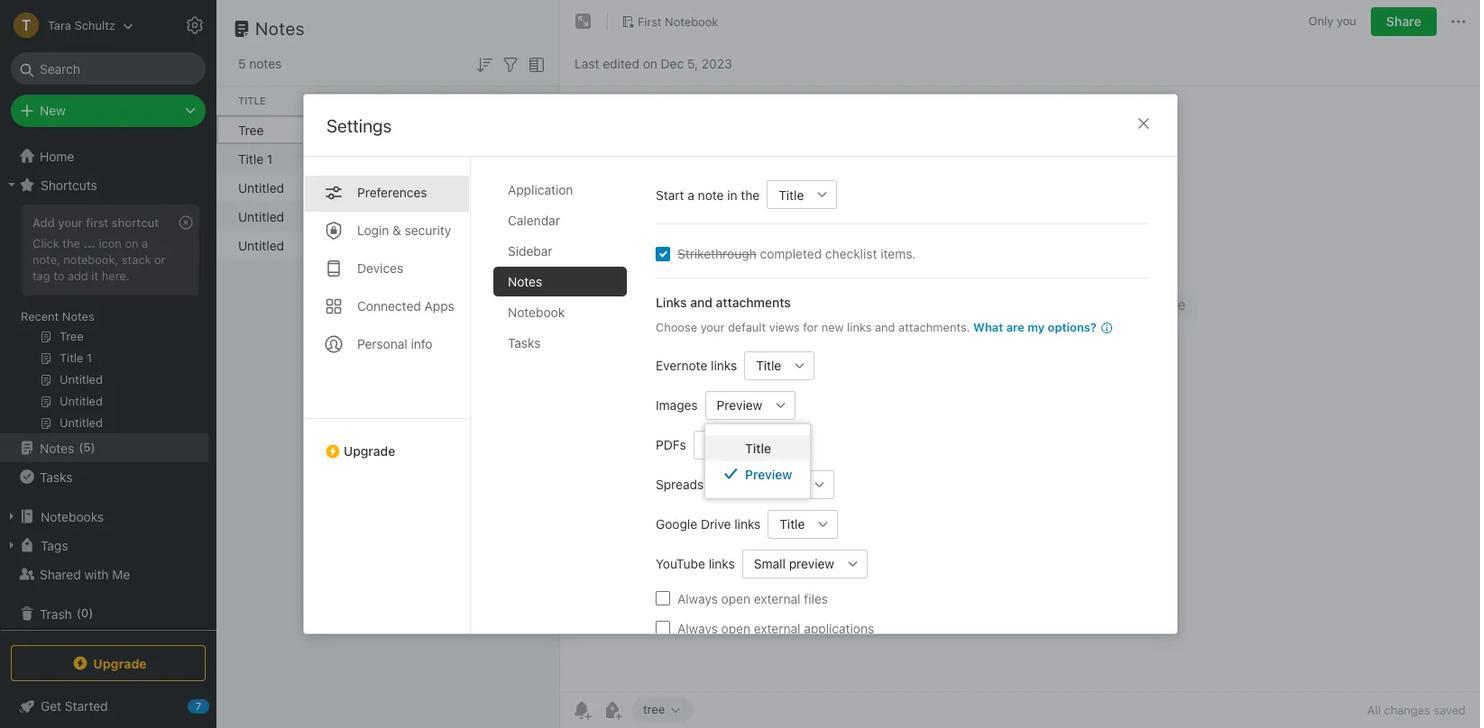 Task type: describe. For each thing, give the bounding box(es) containing it.
2 nov 13 from the left
[[464, 238, 504, 253]]

Choose default view option for Evernote links field
[[744, 351, 814, 380]]

home
[[40, 148, 74, 164]]

note,
[[32, 252, 60, 267]]

sidebar
[[507, 244, 552, 259]]

pdfs
[[655, 437, 686, 453]]

views
[[769, 320, 799, 335]]

2 14 from the left
[[490, 209, 504, 224]]

1
[[267, 151, 273, 166]]

icon on a note, notebook, stack or tag to add it here.
[[32, 236, 166, 283]]

close image
[[1132, 113, 1154, 134]]

images
[[655, 398, 697, 413]]

first inside button
[[638, 14, 662, 28]]

) for notes
[[91, 440, 95, 455]]

&
[[392, 223, 401, 238]]

always open external files
[[677, 591, 828, 607]]

what are my options?
[[973, 320, 1096, 335]]

note window element
[[560, 0, 1480, 729]]

first notebook for nov 28
[[545, 151, 631, 166]]

Choose default view option for Spreadsheets field
[[743, 470, 834, 499]]

tasks tab
[[493, 328, 626, 358]]

nov 27 for 27
[[464, 180, 505, 195]]

title link
[[705, 435, 810, 461]]

only you
[[1309, 14, 1357, 28]]

recent
[[21, 309, 59, 324]]

saved
[[1434, 704, 1466, 718]]

nov 27 for 28
[[464, 151, 505, 166]]

add
[[32, 216, 55, 230]]

trash ( 0 )
[[40, 606, 93, 622]]

notes right recent
[[62, 309, 94, 324]]

2023
[[702, 55, 732, 71]]

add your first shortcut
[[32, 216, 159, 230]]

notes inside tab
[[507, 274, 542, 290]]

first for nov 13
[[545, 238, 570, 253]]

1 horizontal spatial the
[[740, 187, 759, 202]]

tasks inside tab
[[507, 336, 540, 351]]

preview link
[[705, 461, 810, 488]]

choose default view option for pdfs image
[[693, 431, 806, 460]]

upgrade for topmost upgrade popup button
[[343, 444, 395, 459]]

add a reminder image
[[571, 700, 593, 722]]

tree
[[238, 122, 264, 138]]

links up preview button
[[710, 358, 737, 373]]

title for title button for evernote links
[[756, 358, 781, 373]]

recent notes
[[21, 309, 94, 324]]

choose your default views for new links and attachments.
[[655, 320, 970, 335]]

connected
[[357, 299, 421, 314]]

me
[[112, 567, 130, 582]]

now
[[411, 122, 435, 138]]

always for always open external files
[[677, 591, 717, 607]]

2 13 from the left
[[490, 238, 504, 253]]

first for nov 27
[[545, 180, 570, 195]]

first notebook for nov 27
[[545, 180, 631, 195]]

5 inside notes ( 5 )
[[83, 440, 91, 455]]

are
[[1006, 320, 1024, 335]]

icon
[[99, 236, 122, 251]]

login
[[357, 223, 389, 238]]

dropdown list menu
[[705, 435, 810, 488]]

title menu item
[[705, 435, 810, 461]]

Choose default view option for YouTube links field
[[742, 550, 867, 579]]

tasks inside button
[[40, 469, 73, 485]]

share button
[[1371, 7, 1437, 36]]

title button for google drive links
[[767, 510, 809, 539]]

add tag image
[[602, 700, 623, 722]]

strikethrough
[[677, 246, 756, 262]]

Choose default view option for Google Drive links field
[[767, 510, 838, 539]]

title 1
[[238, 151, 273, 166]]

Choose default view option for Images field
[[705, 391, 795, 420]]

small
[[753, 557, 785, 572]]

shortcut
[[112, 216, 159, 230]]

1 vertical spatial upgrade button
[[11, 646, 206, 682]]

Note Editor text field
[[560, 87, 1480, 692]]

title for title button associated with google drive links
[[779, 517, 805, 532]]

first for nov 14
[[545, 209, 570, 224]]

notes inside note list element
[[255, 18, 305, 39]]

devices
[[357, 261, 403, 276]]

all
[[1367, 704, 1381, 718]]

group inside tree
[[0, 199, 208, 441]]

( for notes
[[79, 440, 83, 455]]

first notebook for nov 14
[[545, 209, 631, 224]]

2 nov 14 from the left
[[464, 209, 504, 224]]

tree
[[643, 703, 665, 717]]

first notebook inside button
[[638, 14, 718, 28]]

to
[[53, 269, 64, 283]]

Start a new note in the body or title. field
[[766, 180, 837, 209]]

completed
[[760, 246, 821, 262]]

untitled for nov 13
[[238, 238, 284, 253]]

evernote
[[655, 358, 707, 373]]

trash
[[40, 607, 72, 622]]

links right the new at the top of the page
[[847, 320, 871, 335]]

created
[[464, 94, 510, 106]]

tasks button
[[0, 463, 208, 492]]

shared
[[40, 567, 81, 582]]

google
[[655, 517, 697, 532]]

my
[[1027, 320, 1044, 335]]

external for applications
[[753, 621, 800, 636]]

with
[[84, 567, 109, 582]]

open for always open external applications
[[721, 621, 750, 636]]

or
[[154, 252, 166, 267]]

click the ...
[[32, 236, 95, 251]]

personal
[[357, 336, 407, 352]]

on inside the 'icon on a note, notebook, stack or tag to add it here.'
[[125, 236, 139, 251]]

links
[[655, 295, 686, 310]]

info
[[410, 336, 432, 352]]

applications
[[804, 621, 874, 636]]

all changes saved
[[1367, 704, 1466, 718]]

1 vertical spatial settings
[[326, 115, 391, 136]]

links right 'drive'
[[734, 517, 760, 532]]

preview
[[789, 557, 834, 572]]

notebook inside button
[[665, 14, 718, 28]]

small preview button
[[742, 550, 838, 579]]

) for trash
[[89, 606, 93, 621]]

notebook for 13
[[574, 238, 631, 253]]

untitled for nov 14
[[238, 209, 284, 224]]

links down 'drive'
[[708, 557, 734, 572]]

notebooks link
[[0, 502, 208, 531]]

notebook for 28
[[574, 151, 631, 166]]

note
[[697, 187, 723, 202]]

notebook inside 'tab'
[[507, 305, 564, 320]]

title button for start a note in the
[[766, 180, 808, 209]]

untitled for nov 27
[[238, 180, 284, 195]]

Search text field
[[23, 52, 193, 85]]

spreadsheets
[[655, 477, 736, 492]]

just
[[382, 122, 407, 138]]

always open external applications
[[677, 621, 874, 636]]

open for always open external files
[[721, 591, 750, 607]]

sidebar tab
[[493, 236, 626, 266]]

tags
[[41, 538, 68, 553]]

1 vertical spatial and
[[874, 320, 895, 335]]

preview inside button
[[716, 398, 762, 413]]

first notebook for nov 13
[[545, 238, 631, 253]]

shared with me
[[40, 567, 130, 582]]

last edited on dec 5, 2023
[[575, 55, 732, 71]]

first for nov 28
[[545, 151, 570, 166]]

notebook,
[[63, 252, 118, 267]]

options?
[[1047, 320, 1096, 335]]

notes
[[249, 56, 282, 71]]

start
[[655, 187, 684, 202]]

0
[[81, 606, 89, 621]]

preferences
[[357, 185, 427, 200]]



Task type: locate. For each thing, give the bounding box(es) containing it.
) inside notes ( 5 )
[[91, 440, 95, 455]]

nov 14 left 'calendar'
[[464, 209, 504, 224]]

tree button
[[632, 698, 693, 723]]

always right always open external applications option
[[677, 621, 717, 636]]

1 external from the top
[[753, 591, 800, 607]]

0 vertical spatial always
[[677, 591, 717, 607]]

group containing add your first shortcut
[[0, 199, 208, 441]]

row group inside note list element
[[216, 115, 862, 260]]

27 left application
[[490, 180, 505, 195]]

first
[[86, 216, 108, 230]]

preview inside 'dropdown list' menu
[[745, 467, 792, 482]]

stack
[[122, 252, 151, 267]]

first down the application tab
[[545, 209, 570, 224]]

1 always from the top
[[677, 591, 717, 607]]

13 left sidebar at the left of the page
[[490, 238, 504, 253]]

nov 14 down preferences
[[382, 209, 423, 224]]

settings
[[227, 17, 274, 32], [326, 115, 391, 136]]

settings image
[[184, 14, 206, 36]]

settings down 'updated'
[[326, 115, 391, 136]]

notes tab
[[493, 267, 626, 297]]

1 vertical spatial always
[[677, 621, 717, 636]]

a up stack
[[142, 236, 148, 251]]

in
[[727, 187, 737, 202]]

a left note
[[687, 187, 694, 202]]

14
[[409, 209, 423, 224], [490, 209, 504, 224]]

location
[[545, 94, 596, 106]]

first notebook
[[638, 14, 718, 28], [545, 151, 631, 166], [545, 180, 631, 195], [545, 209, 631, 224], [545, 238, 631, 253]]

notebook up 5,
[[665, 14, 718, 28]]

updated
[[382, 94, 429, 106]]

attachments.
[[898, 320, 970, 335]]

Choose default view option for PDFs field
[[693, 431, 806, 460]]

( right trash
[[76, 606, 81, 621]]

( inside trash ( 0 )
[[76, 606, 81, 621]]

0 horizontal spatial tab list
[[304, 157, 470, 634]]

notes inside notes ( 5 )
[[40, 441, 74, 456]]

27 down the "28"
[[409, 180, 423, 195]]

note list element
[[216, 0, 952, 729]]

preview button
[[705, 391, 767, 420]]

add
[[68, 269, 88, 283]]

tab list containing application
[[493, 175, 641, 634]]

2 vertical spatial title button
[[767, 510, 809, 539]]

tab list for start a note in the
[[493, 175, 641, 634]]

0 vertical spatial and
[[690, 295, 712, 310]]

5 left notes
[[238, 56, 246, 71]]

youtube links
[[655, 557, 734, 572]]

Always open external files checkbox
[[655, 592, 670, 606]]

) inside trash ( 0 )
[[89, 606, 93, 621]]

0 vertical spatial tasks
[[507, 336, 540, 351]]

first up last edited on dec 5, 2023
[[638, 14, 662, 28]]

1 vertical spatial (
[[76, 606, 81, 621]]

1 vertical spatial preview
[[745, 467, 792, 482]]

on up stack
[[125, 236, 139, 251]]

title
[[238, 94, 266, 106], [238, 151, 263, 166], [778, 187, 804, 202], [756, 358, 781, 373], [745, 441, 771, 456], [779, 517, 805, 532]]

title inside choose default view option for google drive links 'field'
[[779, 517, 805, 532]]

title for title 1
[[238, 151, 263, 166]]

2 row group from the top
[[216, 115, 862, 260]]

preview down title link
[[745, 467, 792, 482]]

row group containing title
[[216, 87, 952, 115]]

expand notebooks image
[[5, 510, 19, 524]]

calendar
[[507, 213, 560, 228]]

27 for 28
[[490, 151, 505, 166]]

2 always from the top
[[677, 621, 717, 636]]

...
[[83, 236, 95, 251]]

1 vertical spatial 5
[[83, 440, 91, 455]]

tab list
[[304, 157, 470, 634], [493, 175, 641, 634]]

title button right the in
[[766, 180, 808, 209]]

application
[[507, 182, 573, 198]]

choose
[[655, 320, 697, 335]]

here.
[[102, 269, 129, 283]]

1 horizontal spatial a
[[687, 187, 694, 202]]

( for trash
[[76, 606, 81, 621]]

0 vertical spatial 5
[[238, 56, 246, 71]]

1 horizontal spatial upgrade
[[343, 444, 395, 459]]

open
[[721, 591, 750, 607], [721, 621, 750, 636]]

personal info
[[357, 336, 432, 352]]

the inside group
[[63, 236, 80, 251]]

first down calendar tab
[[545, 238, 570, 253]]

0 vertical spatial upgrade
[[343, 444, 395, 459]]

notes
[[255, 18, 305, 39], [507, 274, 542, 290], [62, 309, 94, 324], [40, 441, 74, 456]]

notebook for 14
[[574, 209, 631, 224]]

expand note image
[[573, 11, 594, 32]]

application tab
[[493, 175, 626, 205]]

1 vertical spatial external
[[753, 621, 800, 636]]

5
[[238, 56, 246, 71], [83, 440, 91, 455]]

nov
[[382, 151, 405, 166], [464, 151, 487, 166], [382, 180, 405, 195], [464, 180, 487, 195], [382, 209, 405, 224], [464, 209, 487, 224], [382, 238, 405, 253], [464, 238, 487, 253]]

settings tooltip
[[200, 7, 288, 43]]

apps
[[424, 299, 454, 314]]

2 vertical spatial untitled
[[238, 238, 284, 253]]

1 horizontal spatial nov 14
[[464, 209, 504, 224]]

your inside group
[[58, 216, 83, 230]]

1 14 from the left
[[409, 209, 423, 224]]

1 nov 14 from the left
[[382, 209, 423, 224]]

1 horizontal spatial 14
[[490, 209, 504, 224]]

1 vertical spatial on
[[125, 236, 139, 251]]

notebook
[[665, 14, 718, 28], [574, 151, 631, 166], [574, 180, 631, 195], [574, 209, 631, 224], [574, 238, 631, 253], [507, 305, 564, 320]]

preview up choose default view option for pdfs field
[[716, 398, 762, 413]]

expand tags image
[[5, 538, 19, 553]]

you
[[1337, 14, 1357, 28]]

0 vertical spatial (
[[79, 440, 83, 455]]

notebook down calendar tab
[[574, 238, 631, 253]]

external up always open external applications
[[753, 591, 800, 607]]

0 vertical spatial the
[[740, 187, 759, 202]]

links
[[847, 320, 871, 335], [710, 358, 737, 373], [734, 517, 760, 532], [708, 557, 734, 572]]

preview
[[716, 398, 762, 413], [745, 467, 792, 482]]

click
[[32, 236, 59, 251]]

1 horizontal spatial tab list
[[493, 175, 641, 634]]

( up tasks button
[[79, 440, 83, 455]]

for
[[803, 320, 818, 335]]

0 horizontal spatial nov 14
[[382, 209, 423, 224]]

first notebook up the application tab
[[545, 151, 631, 166]]

what
[[973, 320, 1003, 335]]

and left attachments.
[[874, 320, 895, 335]]

None search field
[[23, 52, 193, 85]]

the right the in
[[740, 187, 759, 202]]

0 horizontal spatial 5
[[83, 440, 91, 455]]

13 right &
[[409, 238, 422, 253]]

2 external from the top
[[753, 621, 800, 636]]

tag
[[32, 269, 50, 283]]

) up tasks button
[[91, 440, 95, 455]]

tree containing home
[[0, 142, 216, 640]]

external for files
[[753, 591, 800, 607]]

0 vertical spatial settings
[[227, 17, 274, 32]]

0 horizontal spatial upgrade button
[[11, 646, 206, 682]]

first notebook up calendar tab
[[545, 180, 631, 195]]

1 horizontal spatial and
[[874, 320, 895, 335]]

1 vertical spatial untitled
[[238, 209, 284, 224]]

title inside menu item
[[745, 441, 771, 456]]

notebook tab
[[493, 298, 626, 327]]

nov 27 left application
[[464, 180, 505, 195]]

2 open from the top
[[721, 621, 750, 636]]

security
[[404, 223, 451, 238]]

tab list for application
[[304, 157, 470, 634]]

nov 27 down created
[[464, 151, 505, 166]]

0 vertical spatial preview
[[716, 398, 762, 413]]

1 13 from the left
[[409, 238, 422, 253]]

the left ...
[[63, 236, 80, 251]]

on inside note window element
[[643, 55, 657, 71]]

notes up notes
[[255, 18, 305, 39]]

notebook up the application tab
[[574, 151, 631, 166]]

nov 13
[[382, 238, 422, 253], [464, 238, 504, 253]]

youtube
[[655, 557, 705, 572]]

14 right &
[[409, 209, 423, 224]]

always right always open external files option
[[677, 591, 717, 607]]

notes ( 5 )
[[40, 440, 95, 456]]

external
[[753, 591, 800, 607], [753, 621, 800, 636]]

notes down sidebar at the left of the page
[[507, 274, 542, 290]]

0 vertical spatial external
[[753, 591, 800, 607]]

0 horizontal spatial upgrade
[[93, 656, 147, 672]]

and
[[690, 295, 712, 310], [874, 320, 895, 335]]

1 open from the top
[[721, 591, 750, 607]]

title for title button corresponding to start a note in the
[[778, 187, 804, 202]]

0 horizontal spatial a
[[142, 236, 148, 251]]

a inside the 'icon on a note, notebook, stack or tag to add it here.'
[[142, 236, 148, 251]]

first up the application tab
[[545, 151, 570, 166]]

1 nov 13 from the left
[[382, 238, 422, 253]]

login & security
[[357, 223, 451, 238]]

links and attachments
[[655, 295, 790, 310]]

0 vertical spatial a
[[687, 187, 694, 202]]

notebooks
[[41, 509, 104, 525]]

changes
[[1384, 704, 1430, 718]]

1 untitled from the top
[[238, 180, 284, 195]]

open down the always open external files
[[721, 621, 750, 636]]

settings inside the settings tooltip
[[227, 17, 274, 32]]

first notebook down calendar tab
[[545, 238, 631, 253]]

1 vertical spatial title button
[[744, 351, 785, 380]]

your down links and attachments
[[700, 320, 724, 335]]

1 vertical spatial your
[[700, 320, 724, 335]]

0 vertical spatial untitled
[[238, 180, 284, 195]]

nov 13 left sidebar at the left of the page
[[464, 238, 504, 253]]

14 left 'calendar'
[[490, 209, 504, 224]]

title button up the preview field
[[744, 351, 785, 380]]

5 inside note list element
[[238, 56, 246, 71]]

1 horizontal spatial upgrade button
[[304, 419, 469, 466]]

0 vertical spatial your
[[58, 216, 83, 230]]

row group containing tree
[[216, 115, 862, 260]]

your up click the ...
[[58, 216, 83, 230]]

only
[[1309, 14, 1334, 28]]

nov 27 down nov 28
[[382, 180, 423, 195]]

open up always open external applications
[[721, 591, 750, 607]]

your for first
[[58, 216, 83, 230]]

the
[[740, 187, 759, 202], [63, 236, 80, 251]]

0 horizontal spatial your
[[58, 216, 83, 230]]

first up calendar tab
[[545, 180, 570, 195]]

external down the always open external files
[[753, 621, 800, 636]]

settings up 5 notes
[[227, 17, 274, 32]]

1 vertical spatial tasks
[[40, 469, 73, 485]]

1 vertical spatial )
[[89, 606, 93, 621]]

just now
[[382, 122, 435, 138]]

always
[[677, 591, 717, 607], [677, 621, 717, 636]]

on left dec
[[643, 55, 657, 71]]

nov 13 up devices
[[382, 238, 422, 253]]

5 up tasks button
[[83, 440, 91, 455]]

notebook up calendar tab
[[574, 180, 631, 195]]

and right links
[[690, 295, 712, 310]]

0 vertical spatial title button
[[766, 180, 808, 209]]

27
[[490, 151, 505, 166], [409, 180, 423, 195], [490, 180, 505, 195]]

1 horizontal spatial your
[[700, 320, 724, 335]]

1 horizontal spatial on
[[643, 55, 657, 71]]

0 horizontal spatial and
[[690, 295, 712, 310]]

2 untitled from the top
[[238, 209, 284, 224]]

row group
[[216, 87, 952, 115], [216, 115, 862, 260]]

upgrade for bottom upgrade popup button
[[93, 656, 147, 672]]

0 horizontal spatial settings
[[227, 17, 274, 32]]

0 horizontal spatial the
[[63, 236, 80, 251]]

0 horizontal spatial 13
[[409, 238, 422, 253]]

0 horizontal spatial 14
[[409, 209, 423, 224]]

shortcuts
[[41, 177, 97, 193]]

0 horizontal spatial tasks
[[40, 469, 73, 485]]

0 horizontal spatial nov 13
[[382, 238, 422, 253]]

tags button
[[0, 531, 208, 560]]

drive
[[700, 517, 731, 532]]

checklist
[[825, 246, 877, 262]]

first notebook up dec
[[638, 14, 718, 28]]

1 vertical spatial a
[[142, 236, 148, 251]]

0 horizontal spatial on
[[125, 236, 139, 251]]

always for always open external applications
[[677, 621, 717, 636]]

new
[[40, 103, 66, 118]]

notes up tasks button
[[40, 441, 74, 456]]

tasks down "notebook" 'tab'
[[507, 336, 540, 351]]

your
[[58, 216, 83, 230], [700, 320, 724, 335]]

nov 28
[[382, 151, 424, 166]]

group
[[0, 199, 208, 441]]

connected apps
[[357, 299, 454, 314]]

tree
[[0, 142, 216, 640]]

Always open external applications checkbox
[[655, 621, 670, 636]]

) right trash
[[89, 606, 93, 621]]

27 down created
[[490, 151, 505, 166]]

upgrade
[[343, 444, 395, 459], [93, 656, 147, 672]]

title button for evernote links
[[744, 351, 785, 380]]

first notebook down the application tab
[[545, 209, 631, 224]]

1 horizontal spatial tasks
[[507, 336, 540, 351]]

0 vertical spatial on
[[643, 55, 657, 71]]

small preview
[[753, 557, 834, 572]]

3 untitled from the top
[[238, 238, 284, 253]]

1 horizontal spatial nov 13
[[464, 238, 504, 253]]

1 vertical spatial open
[[721, 621, 750, 636]]

0 vertical spatial upgrade button
[[304, 419, 469, 466]]

1 vertical spatial upgrade
[[93, 656, 147, 672]]

27 for 27
[[490, 180, 505, 195]]

evernote links
[[655, 358, 737, 373]]

nov 14
[[382, 209, 423, 224], [464, 209, 504, 224]]

google drive links
[[655, 517, 760, 532]]

your for default
[[700, 320, 724, 335]]

Select38548 checkbox
[[655, 247, 670, 261]]

1 row group from the top
[[216, 87, 952, 115]]

0 vertical spatial )
[[91, 440, 95, 455]]

it
[[91, 269, 98, 283]]

1 horizontal spatial 5
[[238, 56, 246, 71]]

notebook up tasks tab at the left top
[[507, 305, 564, 320]]

1 horizontal spatial 13
[[490, 238, 504, 253]]

1 horizontal spatial settings
[[326, 115, 391, 136]]

5,
[[687, 55, 698, 71]]

title button down choose default view option for spreadsheets "field" on the right of the page
[[767, 510, 809, 539]]

notebook down the application tab
[[574, 209, 631, 224]]

tasks down notes ( 5 )
[[40, 469, 73, 485]]

0 vertical spatial open
[[721, 591, 750, 607]]

tab list containing preferences
[[304, 157, 470, 634]]

edited
[[603, 55, 639, 71]]

notebook for 27
[[574, 180, 631, 195]]

dec
[[661, 55, 684, 71]]

( inside notes ( 5 )
[[79, 440, 83, 455]]

calendar tab
[[493, 206, 626, 235]]

1 vertical spatial the
[[63, 236, 80, 251]]



Task type: vqa. For each thing, say whether or not it's contained in the screenshot.
Tasks inside the button
yes



